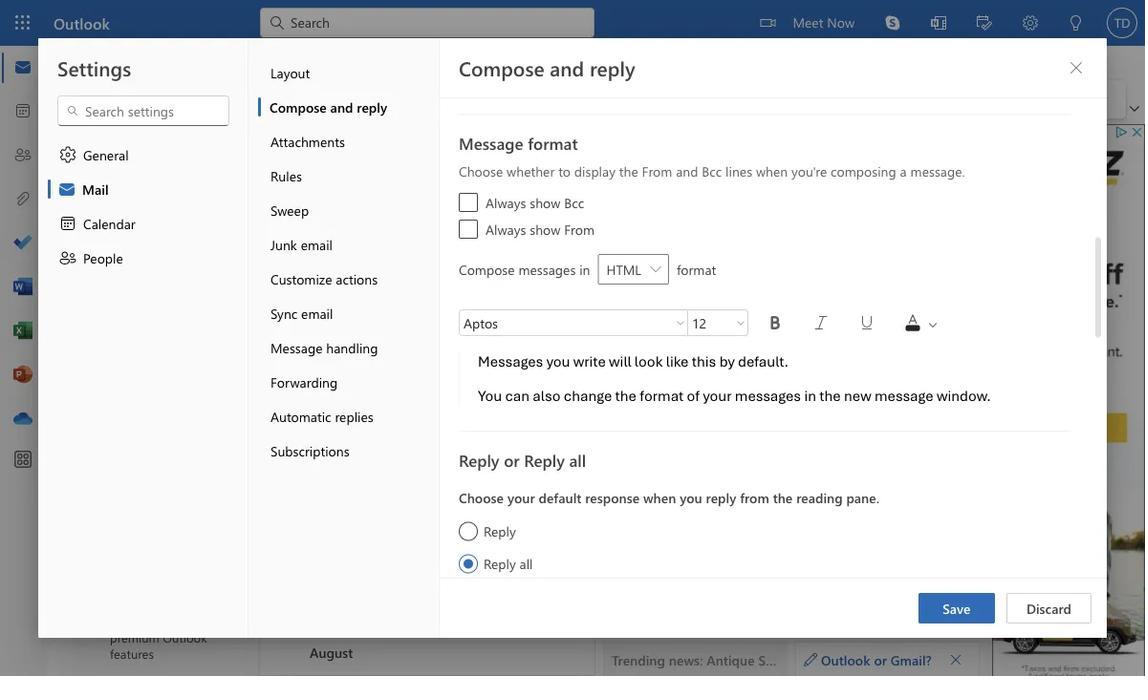 Task type: describe. For each thing, give the bounding box(es) containing it.
sync email
[[271, 305, 333, 322]]

the inside option group
[[773, 490, 793, 507]]

1 vertical spatial bcc
[[564, 194, 584, 211]]

settings heading
[[57, 55, 131, 81]]

reply for reply or reply all
[[459, 449, 500, 471]]

dialog containing settings
[[0, 0, 1145, 677]]

message list list box
[[260, 170, 754, 677]]

tags group
[[972, 80, 1049, 119]]

message for message format
[[459, 132, 524, 154]]

response
[[585, 490, 640, 507]]

0 vertical spatial from
[[642, 162, 673, 180]]

options button
[[581, 46, 656, 76]]

Message body, press Alt+F10 to exit text field
[[615, 292, 957, 557]]

message
[[875, 387, 934, 405]]

 button
[[894, 304, 942, 342]]

 button
[[504, 84, 542, 115]]

0 vertical spatial  button
[[427, 84, 466, 115]]

connected
[[874, 329, 944, 348]]

window.
[[937, 387, 991, 405]]

text
[[482, 52, 504, 69]]

9/14/2023
[[483, 277, 535, 293]]

excited
[[615, 366, 663, 385]]

when inside message format element
[[756, 162, 788, 180]]

news: for antique
[[365, 276, 398, 294]]

 button right 
[[79, 166, 112, 202]]

prices
[[571, 198, 607, 216]]

calendar
[[83, 215, 135, 232]]

reading pane main content
[[596, 120, 988, 677]]

look
[[635, 353, 663, 371]]

makes
[[716, 348, 759, 366]]


[[761, 15, 776, 31]]

features
[[110, 646, 154, 663]]

compose and reply inside button
[[270, 98, 387, 116]]

3 select a conversation checkbox from the top
[[264, 671, 310, 677]]

t
[[281, 189, 288, 207]]

and inside button
[[330, 98, 353, 116]]

quiz
[[434, 353, 458, 371]]

microsoft updates to our terms of use
[[310, 412, 479, 448]]

reply inside option group
[[706, 490, 737, 507]]

of inside message format element
[[687, 387, 700, 405]]


[[114, 214, 133, 233]]

more apps image
[[13, 451, 33, 470]]

reply up default
[[524, 449, 565, 471]]

email for junk email
[[301, 236, 333, 253]]

monsters
[[376, 353, 430, 371]]

sewing
[[493, 276, 535, 294]]

 button
[[152, 84, 190, 115]]

application containing settings
[[0, 0, 1145, 677]]

 inside compose and reply 'tab panel'
[[1069, 60, 1084, 76]]

always show from
[[486, 220, 595, 238]]

your inside message format element
[[703, 387, 732, 405]]

and down add a subject text field
[[694, 276, 716, 294]]

9/7/2023
[[488, 510, 535, 525]]

sweep
[[271, 201, 309, 219]]

 for  button under layout
[[308, 94, 319, 105]]

outlook inside banner
[[54, 12, 110, 33]]

 button for  button
[[466, 84, 504, 115]]

message.
[[911, 162, 965, 180]]

3  from the top
[[276, 345, 294, 362]]

0 vertical spatial format
[[528, 132, 578, 154]]


[[58, 214, 77, 233]]

mail
[[82, 180, 109, 198]]

you're
[[792, 162, 827, 180]]

you inside option group
[[680, 490, 703, 507]]

rules
[[271, 167, 302, 185]]

from inside hey mike, which do you prefer to email with? outlook or gmail? i personally prefer gmail as it is connected to chrome so it makes for using it way easier. excited to hear back from you! sincerely,
[[751, 366, 782, 385]]


[[513, 90, 533, 109]]

outlook inside premium outlook features
[[163, 630, 207, 647]]

1 horizontal spatial  button
[[802, 304, 840, 342]]

2 horizontal spatial it
[[848, 329, 856, 348]]

 outlook or gmail?
[[804, 651, 932, 669]]

reply for reply
[[484, 523, 516, 540]]

help
[[233, 52, 261, 69]]

antique
[[401, 276, 448, 294]]

tree containing 
[[70, 205, 224, 677]]

trump
[[609, 508, 648, 526]]

discard button
[[1007, 594, 1092, 624]]

Compose message format field
[[598, 254, 669, 286]]

to left hear at the bottom right of the page
[[666, 366, 679, 385]]

actions
[[336, 270, 378, 288]]

1 horizontal spatial in
[[804, 387, 817, 405]]

premium
[[110, 630, 159, 647]]

draw button
[[520, 46, 580, 76]]

sync email button
[[258, 296, 439, 331]]

message handling
[[271, 339, 378, 357]]

 for  button related to  button
[[475, 90, 494, 109]]

html
[[607, 261, 642, 278]]

updates
[[310, 431, 360, 448]]

and right from…
[[696, 508, 718, 526]]

attachments button
[[258, 124, 439, 159]]

1 horizontal spatial it
[[822, 348, 831, 366]]

customize actions button
[[258, 262, 439, 296]]

default.
[[738, 353, 789, 371]]

messages
[[478, 353, 543, 371]]

always for always show from
[[486, 220, 526, 238]]

show for from
[[530, 220, 561, 238]]

microsoft inside microsoft updates to our terms of use
[[310, 412, 368, 429]]

you can also change the format of your messages in the new message window.
[[478, 387, 991, 405]]

way
[[834, 348, 860, 366]]

save button
[[919, 594, 995, 624]]

 button inside compose and reply 'tab panel'
[[1061, 53, 1092, 83]]

help button
[[219, 46, 275, 76]]

layout
[[271, 64, 310, 81]]

Font text field
[[460, 312, 672, 335]]

show for bcc
[[530, 194, 561, 211]]

message handling button
[[258, 331, 439, 365]]

1 vertical spatial more
[[722, 508, 754, 526]]

use
[[459, 431, 479, 448]]

gmail? inside hey mike, which do you prefer to email with? outlook or gmail? i personally prefer gmail as it is connected to chrome so it makes for using it way easier. excited to hear back from you! sincerely,
[[615, 329, 662, 348]]


[[65, 53, 86, 73]]


[[766, 314, 785, 333]]

 inside  dropdown button
[[927, 318, 940, 332]]

compose inside message format element
[[459, 261, 515, 278]]

 inside select a conversation checkbox
[[276, 423, 294, 440]]


[[57, 180, 76, 199]]

rules button
[[258, 159, 439, 193]]

lines
[[726, 162, 753, 180]]

so
[[685, 348, 701, 366]]

 for  button right of i
[[675, 317, 687, 329]]

easier.
[[863, 348, 907, 366]]

Select a conversation checkbox
[[264, 403, 310, 445]]

1 tree from the top
[[70, 120, 224, 166]]

people
[[83, 249, 123, 267]]

clearance
[[346, 198, 405, 216]]

bing for news:
[[369, 257, 396, 274]]

 inside select all messages option
[[278, 141, 293, 156]]

always for always show bcc
[[486, 194, 526, 211]]

machine
[[539, 276, 589, 294]]

discard
[[1027, 600, 1072, 618]]

low
[[543, 198, 568, 216]]

excel image
[[13, 322, 33, 341]]

 for  dropdown button's  button
[[858, 314, 877, 333]]

layout button
[[258, 55, 439, 90]]

2  from the top
[[276, 268, 294, 285]]

left-rail-appbar navigation
[[4, 46, 42, 442]]

 button down layout
[[306, 86, 321, 113]]

mail image
[[13, 58, 33, 77]]

 for  button on the right of "font size" text box on the top right
[[735, 317, 747, 329]]

1 vertical spatial messages
[[735, 387, 801, 405]]

microsoft for legendary
[[310, 334, 366, 352]]


[[58, 145, 77, 164]]

premium outlook features button
[[70, 587, 259, 677]]

 button
[[636, 84, 674, 115]]

the down excited on the bottom of the page
[[615, 387, 637, 405]]

this
[[692, 353, 717, 371]]

or inside hey mike, which do you prefer to email with? outlook or gmail? i personally prefer gmail as it is connected to chrome so it makes for using it way easier. excited to hear back from you! sincerely,
[[900, 310, 914, 329]]

1 horizontal spatial gmail?
[[891, 651, 932, 669]]

default
[[539, 490, 582, 507]]

compose and reply inside 'tab panel'
[[459, 55, 635, 81]]

compose and reply tab panel
[[440, 0, 1107, 639]]

 inside reading pane main content
[[949, 654, 963, 667]]

0 horizontal spatial in
[[580, 261, 590, 278]]

forwarding button
[[258, 365, 439, 400]]

 for  button over attachments 'button'
[[368, 94, 380, 105]]

inbox
[[310, 137, 349, 158]]

outlook inside hey mike, which do you prefer to email with? outlook or gmail? i personally prefer gmail as it is connected to chrome so it makes for using it way easier. excited to hear back from you! sincerely,
[[844, 310, 897, 329]]

from…
[[652, 508, 692, 526]]

bing for monsters
[[369, 334, 396, 352]]

automatic replies
[[271, 408, 374, 425]]

whether
[[507, 162, 555, 180]]

like
[[666, 353, 689, 371]]

pane.
[[847, 490, 880, 507]]

message button
[[275, 46, 357, 76]]

home
[[109, 52, 145, 69]]

customize actions
[[271, 270, 378, 288]]



Task type: vqa. For each thing, say whether or not it's contained in the screenshot.
365 in the message list no conversations selected list box
no



Task type: locate. For each thing, give the bounding box(es) containing it.
0 vertical spatial 
[[437, 90, 456, 109]]

choose for choose your default response when you reply from the reading pane.
[[459, 490, 504, 507]]

 right the as
[[858, 314, 877, 333]]

select a conversation checkbox for trending news: antique singer sewing machine values & what… and more
[[264, 249, 310, 290]]


[[982, 90, 1001, 109]]

2 vertical spatial you
[[680, 490, 703, 507]]

compose messages in
[[459, 261, 590, 278]]

 inside select all messages option
[[276, 141, 294, 158]]

1 trending from the top
[[310, 276, 361, 294]]

1 vertical spatial from
[[740, 490, 770, 507]]

email inside hey mike, which do you prefer to email with? outlook or gmail? i personally prefer gmail as it is connected to chrome so it makes for using it way easier. excited to hear back from you! sincerely,
[[766, 310, 803, 329]]

Add a subject text field
[[603, 237, 811, 268]]

0 horizontal spatial  button
[[466, 84, 504, 115]]

and down outlook banner
[[550, 55, 584, 81]]

handling
[[326, 339, 378, 357]]

1 horizontal spatial your
[[703, 387, 732, 405]]

from
[[642, 162, 673, 180], [564, 220, 595, 238]]

message inside compose and reply 'tab panel'
[[459, 132, 524, 154]]

1 vertical spatial  button
[[802, 304, 840, 342]]

0 vertical spatial choose
[[459, 162, 503, 180]]

 button down format
[[427, 84, 466, 115]]

more down add a subject text field
[[719, 276, 750, 294]]

when right lines
[[756, 162, 788, 180]]

will
[[609, 353, 632, 371]]

your
[[703, 387, 732, 405], [508, 490, 535, 507]]

of down hear at the bottom right of the page
[[687, 387, 700, 405]]

1 vertical spatial message
[[459, 132, 524, 154]]

1 vertical spatial you
[[547, 353, 570, 371]]

message up ad
[[459, 132, 524, 154]]

what…
[[649, 276, 690, 294]]

personally
[[672, 329, 741, 348]]

to
[[559, 162, 571, 180], [749, 310, 763, 329], [615, 348, 628, 366], [666, 366, 679, 385], [364, 431, 376, 448]]

it left way
[[822, 348, 831, 366]]

application
[[0, 0, 1145, 677]]

 inside basic text group
[[475, 90, 494, 109]]

to inside message format element
[[559, 162, 571, 180]]

or up "easier."
[[900, 310, 914, 329]]

 right i
[[675, 317, 687, 329]]

 button
[[972, 84, 1011, 115]]

 down format
[[437, 90, 456, 109]]

 right "font size" text box on the top right
[[735, 317, 747, 329]]

0 horizontal spatial reply
[[357, 98, 387, 116]]

microsoft
[[310, 257, 366, 274], [310, 334, 366, 352], [310, 412, 368, 429]]

from right display
[[642, 162, 673, 180]]

Font size text field
[[688, 312, 732, 335]]

1 bing from the top
[[369, 257, 396, 274]]

with?
[[806, 310, 841, 329]]

1 vertical spatial microsoft
[[310, 334, 366, 352]]

junk email
[[271, 236, 333, 253]]

or right 
[[874, 651, 887, 669]]

outlook up "easier."
[[844, 310, 897, 329]]

0 vertical spatial 
[[475, 90, 494, 109]]

general
[[83, 146, 129, 164]]

you inside message format element
[[547, 353, 570, 371]]

0 vertical spatial reply
[[590, 55, 635, 81]]

2 vertical spatial select a conversation checkbox
[[264, 671, 310, 677]]

2 vertical spatial format
[[640, 387, 684, 405]]

trending for trending news: antique singer sewing machine values & what… and more
[[310, 276, 361, 294]]

 button
[[1061, 53, 1092, 83], [943, 647, 970, 674]]

choose up supreme
[[459, 490, 504, 507]]

2 microsoft from the top
[[310, 334, 366, 352]]

0 vertical spatial news:
[[365, 276, 398, 294]]

 button
[[56, 47, 95, 79]]

you inside hey mike, which do you prefer to email with? outlook or gmail? i personally prefer gmail as it is connected to chrome so it makes for using it way easier. excited to hear back from you! sincerely,
[[680, 310, 704, 329]]

0 vertical spatial 
[[1069, 60, 1084, 76]]

email inside the sync email button
[[301, 305, 333, 322]]

reply for reply all
[[484, 555, 516, 573]]

1 vertical spatial of
[[443, 431, 455, 448]]

0 vertical spatial compose
[[459, 55, 545, 81]]

from inside choose your default response when you reply from the reading pane. option group
[[740, 490, 770, 507]]

your inside option group
[[508, 490, 535, 507]]

gmail? down save button
[[891, 651, 932, 669]]

2 microsoft bing from the top
[[310, 334, 396, 352]]

to down filter
[[559, 162, 571, 180]]

0 vertical spatial bcc
[[702, 162, 722, 180]]

terms
[[405, 431, 439, 448]]

0 vertical spatial from
[[751, 366, 782, 385]]

1 horizontal spatial when
[[756, 162, 788, 180]]

message for message
[[290, 52, 343, 69]]

1 vertical spatial bing
[[369, 334, 396, 352]]

choose inside message format element
[[459, 162, 503, 180]]

trending
[[310, 276, 361, 294], [310, 508, 363, 526]]

choose your default response when you reply from the reading pane. option group
[[459, 485, 1071, 577]]

0 horizontal spatial 
[[437, 90, 456, 109]]

always down insanely
[[486, 220, 526, 238]]

today
[[441, 198, 477, 216]]

choose inside option group
[[459, 490, 504, 507]]

1 horizontal spatial or
[[874, 651, 887, 669]]

trending up the sync email button
[[310, 276, 361, 294]]

2 select a conversation checkbox from the top
[[264, 326, 310, 367]]

message for message handling
[[271, 339, 323, 357]]

0 vertical spatial when
[[756, 162, 788, 180]]

 down "junk"
[[278, 268, 293, 283]]

news: left should
[[367, 508, 401, 526]]

message
[[290, 52, 343, 69], [459, 132, 524, 154], [271, 339, 323, 357]]

subscriptions
[[271, 442, 350, 460]]

of
[[687, 387, 700, 405], [443, 431, 455, 448]]

 right 
[[89, 176, 104, 192]]

0 vertical spatial compose and reply
[[459, 55, 635, 81]]

0 vertical spatial in
[[580, 261, 590, 278]]


[[162, 90, 181, 109]]

trending news: should supreme court disqualify trump from… and more
[[310, 508, 754, 526]]

document
[[0, 0, 1145, 677]]

1 vertical spatial trending
[[310, 508, 363, 526]]

0 horizontal spatial  button
[[943, 647, 970, 674]]

settings tab list
[[38, 38, 249, 639]]

 calendar
[[58, 214, 135, 233]]

trending for trending news: should supreme court disqualify trump from… and more
[[310, 508, 363, 526]]

 button right "font size" text box on the top right
[[733, 310, 749, 337]]

gmail?
[[615, 329, 662, 348], [891, 651, 932, 669]]

tree
[[70, 120, 224, 166], [70, 205, 224, 677]]

from left you!
[[751, 366, 782, 385]]

temu clearance only today - insanely low prices
[[310, 198, 607, 216]]

1 horizontal spatial reply
[[590, 55, 635, 81]]

1 horizontal spatial of
[[687, 387, 700, 405]]

2 bing from the top
[[369, 334, 396, 352]]

microsoft bing up legendary
[[310, 334, 396, 352]]

choose for choose whether to display the from and bcc lines when you're composing a message.
[[459, 162, 503, 180]]

0 vertical spatial trending
[[310, 276, 361, 294]]

document containing settings
[[0, 0, 1145, 677]]

0 vertical spatial messages
[[519, 261, 576, 278]]

1 horizontal spatial  button
[[848, 304, 886, 342]]

tab list
[[95, 46, 657, 76]]

email for sync email
[[301, 305, 333, 322]]

by
[[720, 353, 735, 371]]

1 horizontal spatial all
[[569, 449, 586, 471]]

trending down subscriptions button
[[310, 508, 363, 526]]

1 select a conversation checkbox from the top
[[264, 249, 310, 290]]

news: left "antique"
[[365, 276, 398, 294]]

all down court
[[520, 555, 533, 573]]

 button up the using
[[802, 304, 840, 342]]

automatic replies button
[[258, 400, 439, 434]]

news:
[[365, 276, 398, 294], [367, 508, 401, 526]]

format up the whether
[[528, 132, 578, 154]]

1  from the top
[[278, 141, 293, 156]]

in down you!
[[804, 387, 817, 405]]

outlook banner
[[0, 0, 1145, 46]]

to left our
[[364, 431, 376, 448]]

hey mike, which do you prefer to email with? outlook or gmail? i personally prefer gmail as it is connected to chrome so it makes for using it way easier. excited to hear back from you! sincerely,
[[615, 292, 944, 403]]

outlook right premium
[[163, 630, 207, 647]]

 left 
[[475, 90, 494, 109]]

0 horizontal spatial 
[[475, 90, 494, 109]]

2 always from the top
[[486, 220, 526, 238]]

outlook right 
[[821, 651, 871, 669]]

format
[[528, 132, 578, 154], [677, 261, 716, 278], [640, 387, 684, 405]]

0 horizontal spatial  button
[[427, 84, 466, 115]]

in left the values
[[580, 261, 590, 278]]

0 horizontal spatial gmail?
[[615, 329, 662, 348]]

0 vertical spatial all
[[569, 449, 586, 471]]

1 vertical spatial your
[[508, 490, 535, 507]]

meet
[[793, 13, 824, 31]]

 up the using
[[812, 314, 831, 333]]

always
[[486, 194, 526, 211], [486, 220, 526, 238]]

microsoft for trending
[[310, 257, 366, 274]]

1 horizontal spatial from
[[642, 162, 673, 180]]

format down excited on the bottom of the page
[[640, 387, 684, 405]]

reply inside button
[[357, 98, 387, 116]]

reply or reply all
[[459, 449, 586, 471]]

of left use
[[443, 431, 455, 448]]

1 horizontal spatial 
[[858, 314, 877, 333]]

when up from…
[[644, 490, 676, 507]]

the left the new
[[820, 387, 841, 405]]

0 horizontal spatial or
[[504, 449, 520, 471]]

1  from the top
[[276, 141, 294, 158]]

 right is
[[927, 318, 940, 332]]

2 show from the top
[[530, 220, 561, 238]]

 button
[[756, 304, 795, 342]]

word image
[[13, 278, 33, 297]]

2 vertical spatial reply
[[706, 490, 737, 507]]

bcc left lines
[[702, 162, 722, 180]]

message format element
[[459, 162, 1071, 406]]

 button inside reading pane main content
[[943, 647, 970, 674]]

you up from…
[[680, 490, 703, 507]]


[[475, 90, 494, 109], [858, 314, 877, 333]]

show down low
[[530, 220, 561, 238]]


[[278, 141, 293, 156], [278, 268, 293, 283]]

Search settings search field
[[79, 101, 209, 120]]

which
[[615, 310, 657, 329]]

1 horizontal spatial 
[[1069, 60, 1084, 76]]

display
[[574, 162, 616, 180]]

when inside option group
[[644, 490, 676, 507]]

message list section
[[260, 122, 754, 677]]

select a conversation checkbox for legendary monsters quiz
[[264, 326, 310, 367]]

filter
[[539, 140, 568, 158]]

tab list inside application
[[95, 46, 657, 76]]

2 trending from the top
[[310, 508, 363, 526]]

0 horizontal spatial your
[[508, 490, 535, 507]]

of inside microsoft updates to our terms of use
[[443, 431, 455, 448]]

 inside basic text group
[[437, 90, 456, 109]]

microsoft bing for legendary
[[310, 334, 396, 352]]

0 vertical spatial or
[[900, 310, 914, 329]]

meet now
[[793, 13, 855, 31]]

you right do
[[680, 310, 704, 329]]

and down layout button
[[330, 98, 353, 116]]

values
[[593, 276, 631, 294]]

the right display
[[619, 162, 638, 180]]

you left write
[[547, 353, 570, 371]]

the
[[619, 162, 638, 180], [615, 387, 637, 405], [820, 387, 841, 405], [773, 490, 793, 507]]

show up always show from
[[530, 194, 561, 211]]

from down prices
[[564, 220, 595, 238]]

reply
[[590, 55, 635, 81], [357, 98, 387, 116], [706, 490, 737, 507]]

 down "junk"
[[276, 268, 294, 285]]

1 vertical spatial  button
[[943, 647, 970, 674]]

 button for  dropdown button
[[848, 304, 886, 342]]

you
[[680, 310, 704, 329], [547, 353, 570, 371], [680, 490, 703, 507]]

0 vertical spatial more
[[719, 276, 750, 294]]

0 horizontal spatial when
[[644, 490, 676, 507]]

your down back
[[703, 387, 732, 405]]

save
[[943, 600, 971, 618]]

0 vertical spatial gmail?
[[615, 329, 662, 348]]

0 horizontal spatial it
[[704, 348, 713, 366]]

2 horizontal spatial or
[[900, 310, 914, 329]]

forwarding
[[271, 373, 338, 391]]

format up mike,
[[677, 261, 716, 278]]

 button right tags group
[[1061, 53, 1092, 83]]

it right so
[[704, 348, 713, 366]]

1 vertical spatial 
[[949, 654, 963, 667]]

it
[[848, 329, 856, 348], [704, 348, 713, 366], [822, 348, 831, 366]]

0 horizontal spatial all
[[520, 555, 533, 573]]

1 vertical spatial choose
[[459, 490, 504, 507]]

1 microsoft from the top
[[310, 257, 366, 274]]

more right from…
[[722, 508, 754, 526]]

hear
[[683, 366, 712, 385]]

people image
[[13, 146, 33, 165]]

basic text group
[[199, 80, 759, 119]]

bcc
[[702, 162, 722, 180], [564, 194, 584, 211]]

2 choose from the top
[[459, 490, 504, 507]]

compose and reply up  button
[[459, 55, 635, 81]]

1 always from the top
[[486, 194, 526, 211]]

1 microsoft bing from the top
[[310, 257, 396, 274]]

you
[[478, 387, 502, 405]]

message inside message 'button'
[[290, 52, 343, 69]]

reply down use
[[459, 449, 500, 471]]

write
[[573, 353, 606, 371]]

 for right  button
[[812, 314, 831, 333]]

also
[[533, 387, 561, 405]]

3 microsoft from the top
[[310, 412, 368, 429]]

1 vertical spatial gmail?
[[891, 651, 932, 669]]

gmail
[[786, 329, 826, 348]]

settings
[[57, 55, 131, 81]]

it left is
[[848, 329, 856, 348]]

choose up ad
[[459, 162, 503, 180]]

1 vertical spatial or
[[504, 449, 520, 471]]

bcc down display
[[564, 194, 584, 211]]

format
[[436, 52, 478, 69]]

1 show from the top
[[530, 194, 561, 211]]

1 choose from the top
[[459, 162, 503, 180]]

 up forwarding
[[276, 345, 294, 362]]

Select a conversation checkbox
[[264, 249, 310, 290], [264, 326, 310, 367], [264, 671, 310, 677]]

0 vertical spatial you
[[680, 310, 704, 329]]

draw
[[535, 52, 565, 69]]

1 vertical spatial compose
[[270, 98, 327, 116]]

to do image
[[13, 234, 33, 253]]

1 vertical spatial from
[[564, 220, 595, 238]]

1 vertical spatial in
[[804, 387, 817, 405]]

1 vertical spatial when
[[644, 490, 676, 507]]

 for  button to the right of 
[[89, 176, 104, 192]]

to inside microsoft updates to our terms of use
[[364, 431, 376, 448]]

message up compose and reply button
[[290, 52, 343, 69]]

the left reading
[[773, 490, 793, 507]]

news: for should
[[367, 508, 401, 526]]

all inside choose your default response when you reply from the reading pane. option group
[[520, 555, 533, 573]]

1 horizontal spatial messages
[[735, 387, 801, 405]]

tab list containing home
[[95, 46, 657, 76]]

 inside message format element
[[858, 314, 877, 333]]

temu image
[[269, 183, 300, 213]]

all up default
[[569, 449, 586, 471]]

new
[[844, 387, 872, 405]]

reply up reply all
[[484, 523, 516, 540]]

 button down save button
[[943, 647, 970, 674]]

1 vertical spatial 
[[278, 268, 293, 283]]

0 horizontal spatial 
[[949, 654, 963, 667]]

to left 
[[749, 310, 763, 329]]

or inside compose and reply 'tab panel'
[[504, 449, 520, 471]]

attachments
[[271, 132, 345, 150]]

0 horizontal spatial compose and reply
[[270, 98, 387, 116]]

 for the top  button
[[437, 90, 456, 109]]

0 horizontal spatial bcc
[[564, 194, 584, 211]]

0 vertical spatial message
[[290, 52, 343, 69]]

0 vertical spatial select a conversation checkbox
[[264, 249, 310, 290]]

from left reading
[[740, 490, 770, 507]]

message down sync email
[[271, 339, 323, 357]]

bing up legendary monsters quiz
[[369, 334, 396, 352]]

and inside message format element
[[676, 162, 698, 180]]

microsoft bing for trending
[[310, 257, 396, 274]]

files image
[[13, 190, 33, 209]]

onedrive image
[[13, 410, 33, 429]]

 down layout button
[[368, 94, 380, 105]]

reply down 9/7/2023
[[484, 555, 516, 573]]

1 vertical spatial show
[[530, 220, 561, 238]]

using
[[784, 348, 819, 366]]

message inside message handling button
[[271, 339, 323, 357]]

1 horizontal spatial  button
[[1061, 53, 1092, 83]]

 button left 
[[466, 84, 504, 115]]

include group
[[823, 80, 964, 119]]

gmail? up messages you write will look like this by default.
[[615, 329, 662, 348]]

compose inside button
[[270, 98, 327, 116]]

0 vertical spatial microsoft bing
[[310, 257, 396, 274]]

always down the whether
[[486, 194, 526, 211]]

1 vertical spatial always
[[486, 220, 526, 238]]

now
[[827, 13, 855, 31]]

0 vertical spatial  button
[[1061, 53, 1092, 83]]


[[1020, 90, 1039, 109]]

 button right the as
[[848, 304, 886, 342]]

home button
[[95, 46, 160, 76]]

1 vertical spatial microsoft bing
[[310, 334, 396, 352]]

Select all messages checkbox
[[272, 136, 298, 163]]

format text button
[[422, 46, 518, 76]]

2 vertical spatial message
[[271, 339, 323, 357]]

change
[[564, 387, 612, 405]]

 up subscriptions
[[276, 423, 294, 440]]

reading
[[797, 490, 843, 507]]

your up court
[[508, 490, 535, 507]]

1 vertical spatial select a conversation checkbox
[[264, 326, 310, 367]]

4  from the top
[[276, 423, 294, 440]]

dialog
[[0, 0, 1145, 677]]

0 vertical spatial bing
[[369, 257, 396, 274]]

choose
[[459, 162, 503, 180], [459, 490, 504, 507]]

back
[[715, 366, 747, 385]]

2 tree from the top
[[70, 205, 224, 677]]

to left look
[[615, 348, 628, 366]]

 button up attachments 'button'
[[366, 86, 382, 113]]

0 horizontal spatial of
[[443, 431, 455, 448]]

 up rules
[[278, 141, 293, 156]]

options
[[595, 52, 642, 69]]

 inside message list "list box"
[[278, 268, 293, 283]]

1 horizontal spatial 
[[812, 314, 831, 333]]

temu
[[310, 198, 343, 216]]

subscriptions button
[[258, 434, 439, 469]]

or up 9/7/2023
[[504, 449, 520, 471]]

email inside junk email button
[[301, 236, 333, 253]]

1 vertical spatial reply
[[357, 98, 387, 116]]

2 horizontal spatial reply
[[706, 490, 737, 507]]

compose and reply heading
[[459, 55, 635, 81]]

microsoft bing
[[310, 257, 396, 274], [310, 334, 396, 352]]

compose and reply down layout button
[[270, 98, 387, 116]]

always show bcc
[[486, 194, 584, 211]]

2 vertical spatial microsoft
[[310, 412, 368, 429]]

prefer
[[707, 310, 746, 329], [744, 329, 783, 348]]

 down layout
[[308, 94, 319, 105]]

1 horizontal spatial compose and reply
[[459, 55, 635, 81]]


[[276, 141, 294, 158], [276, 268, 294, 285], [276, 345, 294, 362], [276, 423, 294, 440]]

2 vertical spatial or
[[874, 651, 887, 669]]

microsoft bing up the sync email button
[[310, 257, 396, 274]]

outlook up 
[[54, 12, 110, 33]]

clipboard group
[[58, 80, 190, 119]]

and left lines
[[676, 162, 698, 180]]

2  from the top
[[278, 268, 293, 283]]

0 vertical spatial your
[[703, 387, 732, 405]]


[[645, 90, 665, 109]]

calendar image
[[13, 102, 33, 121]]

powerpoint image
[[13, 366, 33, 385]]

0 vertical spatial 
[[278, 141, 293, 156]]

should
[[405, 508, 447, 526]]

 up rules
[[276, 141, 294, 158]]

 inside message format element
[[812, 314, 831, 333]]

0 vertical spatial microsoft
[[310, 257, 366, 274]]

 button right i
[[673, 310, 688, 337]]

bing down clearance
[[369, 257, 396, 274]]

0 vertical spatial show
[[530, 194, 561, 211]]

1 vertical spatial format
[[677, 261, 716, 278]]



